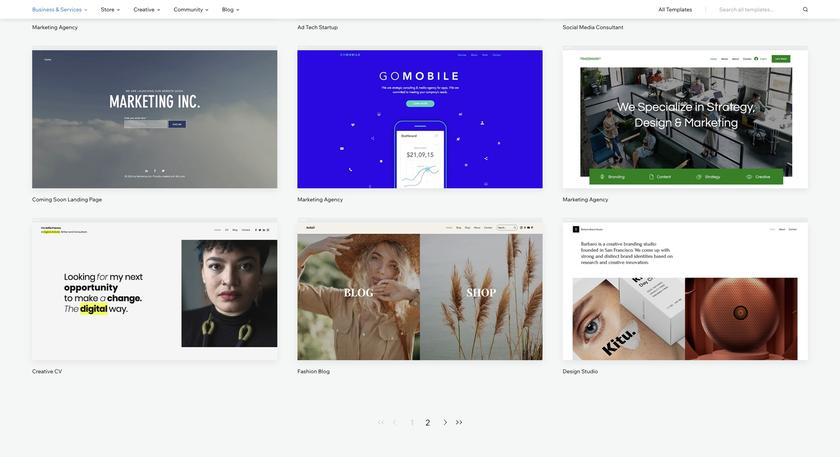 Task type: locate. For each thing, give the bounding box(es) containing it.
edit button
[[139, 101, 171, 117], [404, 101, 436, 117], [669, 101, 701, 117], [404, 273, 436, 290], [669, 273, 701, 290]]

view button for advertising & marketing website templates - design studio "image"
[[669, 296, 701, 312]]

fashion blog
[[298, 368, 330, 375]]

coming soon landing page group
[[32, 46, 277, 203]]

social
[[563, 24, 578, 31]]

design studio
[[563, 368, 598, 375]]

advertising & marketing website templates - marketing agency image
[[32, 0, 277, 16], [298, 50, 543, 188], [563, 50, 808, 188]]

edit button inside design studio group
[[669, 273, 701, 290]]

2 horizontal spatial marketing
[[563, 196, 588, 203]]

coming soon landing page
[[32, 196, 102, 203]]

creative cv
[[32, 368, 62, 375]]

categories. use the left and right arrow keys to navigate the menu element
[[0, 0, 840, 19]]

social media consultant group
[[563, 0, 808, 31]]

1
[[410, 418, 414, 428]]

None search field
[[719, 0, 808, 19]]

edit for edit button within design studio group
[[680, 278, 690, 285]]

view inside fashion blog group
[[414, 301, 426, 308]]

advertising & marketing website templates - fashion blog image
[[298, 223, 543, 360]]

business & services
[[32, 6, 82, 13]]

0 horizontal spatial marketing agency group
[[32, 0, 277, 31]]

1 horizontal spatial advertising & marketing website templates - marketing agency image
[[298, 50, 543, 188]]

creative inside group
[[32, 368, 53, 375]]

blog
[[222, 6, 234, 13], [318, 368, 330, 375]]

2 horizontal spatial marketing agency group
[[563, 46, 808, 203]]

design
[[563, 368, 580, 375]]

tech
[[306, 24, 318, 31]]

view inside design studio group
[[679, 301, 692, 308]]

all
[[659, 6, 665, 13]]

1 vertical spatial creative
[[32, 368, 53, 375]]

cv
[[54, 368, 62, 375]]

page
[[89, 196, 102, 203]]

business
[[32, 6, 54, 13]]

advertising & marketing website templates - design studio image
[[563, 223, 808, 360]]

0 horizontal spatial blog
[[222, 6, 234, 13]]

edit inside the coming soon landing page group
[[150, 106, 160, 113]]

edit inside fashion blog group
[[415, 278, 425, 285]]

creative inside categories by subject element
[[134, 6, 155, 13]]

edit button inside the coming soon landing page group
[[139, 101, 171, 117]]

view inside the coming soon landing page group
[[149, 129, 161, 135]]

marketing
[[32, 24, 58, 31], [298, 196, 323, 203], [563, 196, 588, 203]]

view button inside the coming soon landing page group
[[139, 124, 171, 140]]

1 horizontal spatial creative
[[134, 6, 155, 13]]

creative for creative
[[134, 6, 155, 13]]

view
[[149, 129, 161, 135], [414, 129, 426, 135], [679, 129, 692, 135], [414, 301, 426, 308], [679, 301, 692, 308]]

advertising & marketing website templates - social media consultant image
[[563, 0, 808, 16]]

2 horizontal spatial advertising & marketing website templates - marketing agency image
[[563, 50, 808, 188]]

0 horizontal spatial marketing agency
[[32, 24, 78, 31]]

marketing agency
[[32, 24, 78, 31], [298, 196, 343, 203], [563, 196, 608, 203]]

0 horizontal spatial marketing
[[32, 24, 58, 31]]

0 horizontal spatial creative
[[32, 368, 53, 375]]

1 vertical spatial blog
[[318, 368, 330, 375]]

fashion blog group
[[298, 218, 543, 375]]

1 horizontal spatial blog
[[318, 368, 330, 375]]

marketing agency group
[[32, 0, 277, 31], [298, 46, 543, 203], [563, 46, 808, 203]]

0 horizontal spatial advertising & marketing website templates - marketing agency image
[[32, 0, 277, 16]]

creative
[[134, 6, 155, 13], [32, 368, 53, 375]]

ad tech startup
[[298, 24, 338, 31]]

edit button inside fashion blog group
[[404, 273, 436, 290]]

studio
[[582, 368, 598, 375]]

view button inside design studio group
[[669, 296, 701, 312]]

landing
[[68, 196, 88, 203]]

blog inside group
[[318, 368, 330, 375]]

view button
[[139, 124, 171, 140], [404, 124, 436, 140], [669, 124, 701, 140], [404, 296, 436, 312], [669, 296, 701, 312]]

view button inside fashion blog group
[[404, 296, 436, 312]]

store
[[101, 6, 114, 13]]

0 vertical spatial creative
[[134, 6, 155, 13]]

edit button for view popup button within fashion blog group
[[404, 273, 436, 290]]

social media consultant
[[563, 24, 623, 31]]

edit button for view popup button within the the coming soon landing page group
[[139, 101, 171, 117]]

agency
[[59, 24, 78, 31], [324, 196, 343, 203], [589, 196, 608, 203]]

edit
[[150, 106, 160, 113], [415, 106, 425, 113], [680, 106, 690, 113], [415, 278, 425, 285], [680, 278, 690, 285]]

0 vertical spatial blog
[[222, 6, 234, 13]]

edit inside design studio group
[[680, 278, 690, 285]]



Task type: vqa. For each thing, say whether or not it's contained in the screenshot.
Edit inside the design studio group
yes



Task type: describe. For each thing, give the bounding box(es) containing it.
creative cv group
[[32, 218, 277, 375]]

design studio group
[[563, 218, 808, 375]]

creative for creative cv
[[32, 368, 53, 375]]

1 horizontal spatial marketing agency
[[298, 196, 343, 203]]

2 horizontal spatial marketing agency
[[563, 196, 608, 203]]

view button for advertising & marketing website templates - coming soon landing page image
[[139, 124, 171, 140]]

view button for advertising & marketing website templates - fashion blog image
[[404, 296, 436, 312]]

all templates
[[659, 6, 692, 13]]

coming
[[32, 196, 52, 203]]

view for edit button within design studio group
[[679, 301, 692, 308]]

2 link
[[426, 417, 430, 428]]

ad
[[298, 24, 305, 31]]

&
[[56, 6, 59, 13]]

1 horizontal spatial marketing agency group
[[298, 46, 543, 203]]

consultant
[[596, 24, 623, 31]]

next page image
[[441, 420, 449, 426]]

2
[[426, 418, 430, 428]]

fashion
[[298, 368, 317, 375]]

services
[[60, 6, 82, 13]]

Search search field
[[719, 0, 808, 19]]

categories by subject element
[[32, 0, 239, 18]]

edit for edit button in the the coming soon landing page group
[[150, 106, 160, 113]]

edit for edit button inside the fashion blog group
[[415, 278, 425, 285]]

soon
[[53, 196, 66, 203]]

advertising & marketing website templates - coming soon landing page image
[[32, 50, 277, 188]]

view for edit button in the the coming soon landing page group
[[149, 129, 161, 135]]

blog inside categories by subject element
[[222, 6, 234, 13]]

community
[[174, 6, 203, 13]]

view for edit button inside the fashion blog group
[[414, 301, 426, 308]]

marketing agency group containing marketing agency
[[32, 0, 277, 31]]

media
[[579, 24, 595, 31]]

all templates link
[[659, 0, 692, 18]]

last page image
[[455, 421, 463, 425]]

1 horizontal spatial marketing
[[298, 196, 323, 203]]

0 horizontal spatial agency
[[59, 24, 78, 31]]

templates
[[666, 6, 692, 13]]

advertising & marketing website templates - creative cv image
[[32, 223, 277, 360]]

edit button for view popup button within the design studio group
[[669, 273, 701, 290]]

1 horizontal spatial agency
[[324, 196, 343, 203]]

startup
[[319, 24, 338, 31]]

2 horizontal spatial agency
[[589, 196, 608, 203]]



